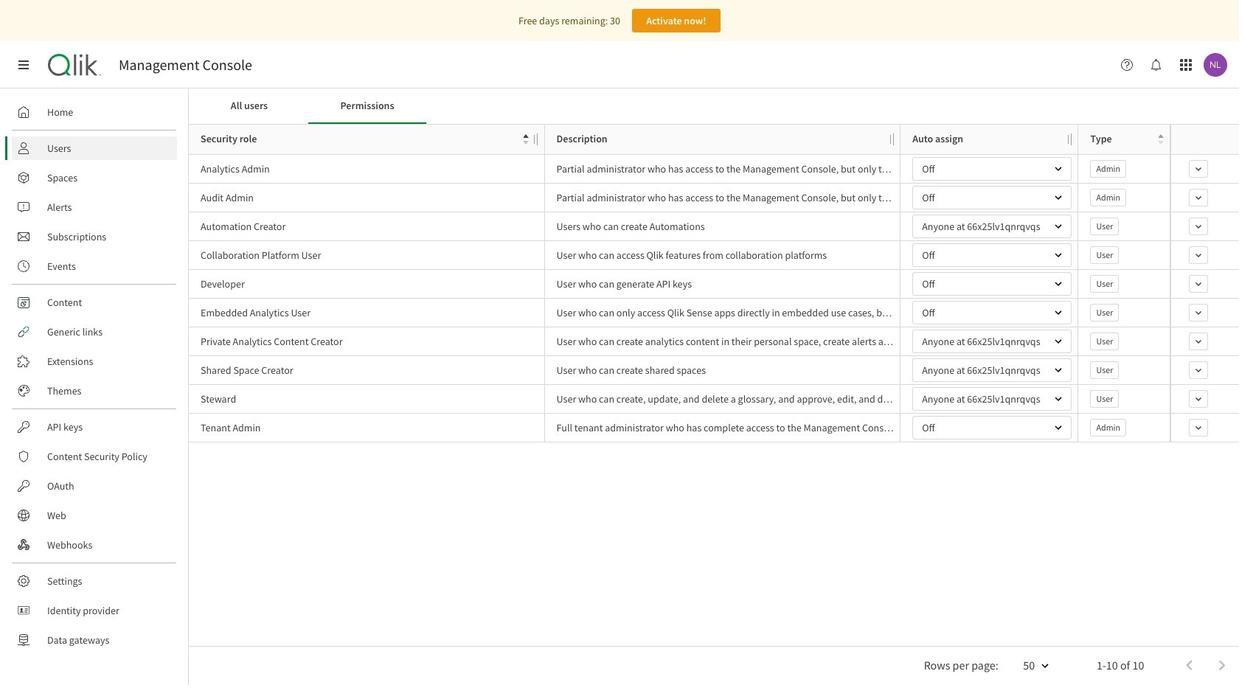 Task type: describe. For each thing, give the bounding box(es) containing it.
noah lott image
[[1204, 53, 1228, 77]]

partial administrator who has access to the management console, but only to the areas of governance and content element
[[557, 162, 894, 176]]

close sidebar menu image
[[18, 59, 30, 71]]

full tenant administrator who has complete access to the management console to manage and administer the tenant element
[[557, 420, 894, 435]]

user who can only access qlik sense apps directly in embedded use cases, blocking access to the hub and other interfaces. element
[[557, 305, 894, 320]]



Task type: vqa. For each thing, say whether or not it's contained in the screenshot.
"User who can create, update, and delete a glossary, and approve, edit, and delete terms" element
yes



Task type: locate. For each thing, give the bounding box(es) containing it.
None field
[[913, 157, 1072, 181], [913, 186, 1072, 210], [913, 215, 1072, 238], [913, 243, 1072, 267], [913, 272, 1072, 296], [913, 301, 1072, 325], [913, 330, 1072, 353], [913, 359, 1072, 382], [913, 387, 1072, 411], [913, 416, 1072, 440], [913, 157, 1072, 181], [913, 186, 1072, 210], [913, 215, 1072, 238], [913, 243, 1072, 267], [913, 272, 1072, 296], [913, 301, 1072, 325], [913, 330, 1072, 353], [913, 359, 1072, 382], [913, 387, 1072, 411], [913, 416, 1072, 440]]

partial administrator who has access to the management console, but only to events element
[[557, 190, 894, 205]]

navigation pane element
[[0, 94, 188, 658]]

user who can create analytics content in their personal space, create alerts and subscription reports element
[[557, 334, 894, 349]]

tab list
[[190, 89, 1238, 124]]

user who can create, update, and delete a glossary, and approve, edit, and delete terms element
[[557, 392, 894, 406]]

management console element
[[119, 56, 252, 74]]



